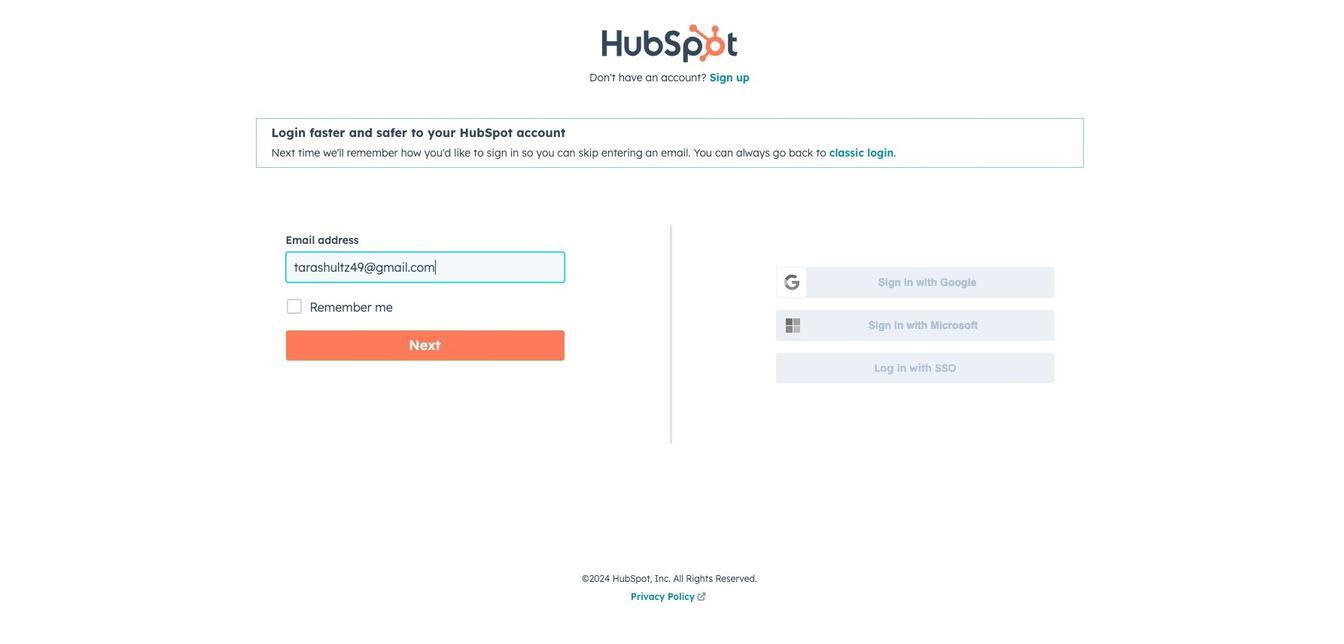 Task type: locate. For each thing, give the bounding box(es) containing it.
None email field
[[286, 252, 564, 282]]

link opens in a new window image
[[697, 589, 706, 607]]



Task type: vqa. For each thing, say whether or not it's contained in the screenshot.
Ruby Anderson image
no



Task type: describe. For each thing, give the bounding box(es) containing it.
link opens in a new window image
[[697, 593, 706, 602]]



